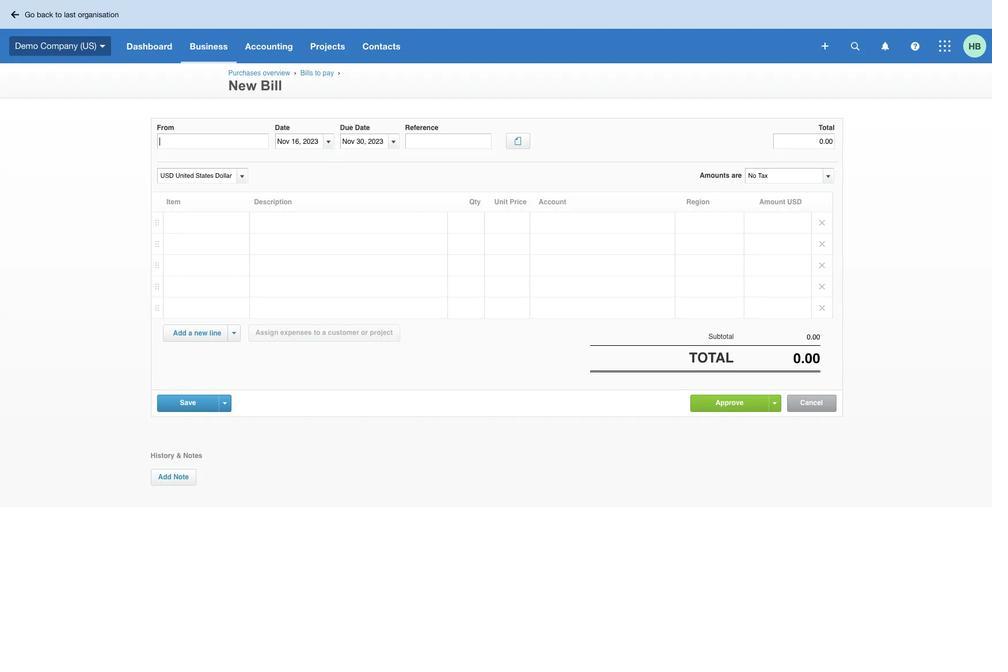 Task type: describe. For each thing, give the bounding box(es) containing it.
add note
[[158, 473, 189, 481]]

company
[[40, 41, 78, 51]]

qty
[[469, 198, 481, 206]]

accounting button
[[236, 29, 302, 63]]

to for last
[[55, 10, 62, 19]]

subtotal
[[708, 333, 734, 341]]

2 delete line item image from the top
[[812, 234, 832, 255]]

more approve options... image
[[773, 402, 777, 405]]

item
[[166, 198, 181, 206]]

assign
[[255, 329, 278, 337]]

3 delete line item image from the top
[[812, 298, 832, 318]]

due date
[[340, 124, 370, 132]]

pay
[[323, 69, 334, 77]]

hb
[[969, 41, 981, 51]]

(us)
[[80, 41, 97, 51]]

overview
[[263, 69, 290, 77]]

1 › from the left
[[294, 69, 297, 77]]

new
[[228, 78, 257, 93]]

amounts
[[700, 172, 730, 180]]

2 horizontal spatial svg image
[[851, 42, 859, 50]]

go back to last organisation link
[[7, 5, 126, 23]]

amounts are
[[700, 172, 742, 180]]

0 horizontal spatial a
[[188, 329, 192, 337]]

expenses
[[280, 329, 312, 337]]

purchases
[[228, 69, 261, 77]]

go
[[25, 10, 35, 19]]

account
[[539, 198, 566, 206]]

bills
[[300, 69, 313, 77]]

customer
[[328, 329, 359, 337]]

total
[[819, 124, 835, 132]]

contacts button
[[354, 29, 409, 63]]

a inside assign expenses to a customer or project link
[[322, 329, 326, 337]]

1 horizontal spatial svg image
[[822, 43, 829, 50]]

purchases overview link
[[228, 69, 290, 77]]

are
[[732, 172, 742, 180]]

projects button
[[302, 29, 354, 63]]

2 › from the left
[[338, 69, 340, 77]]

projects
[[310, 41, 345, 51]]

bills to pay link
[[300, 69, 334, 77]]

1 delete line item image from the top
[[812, 255, 832, 276]]

cancel
[[800, 399, 823, 407]]

1 date from the left
[[275, 124, 290, 132]]

demo company (us)
[[15, 41, 97, 51]]

add note link
[[151, 469, 196, 486]]

accounting
[[245, 41, 293, 51]]

from
[[157, 124, 174, 132]]

price
[[510, 198, 527, 206]]

new
[[194, 329, 208, 337]]

2 delete line item image from the top
[[812, 276, 832, 297]]

unit
[[494, 198, 508, 206]]

save
[[180, 399, 196, 407]]

Due Date text field
[[341, 134, 388, 149]]

or
[[361, 329, 368, 337]]

history
[[151, 452, 174, 460]]

approve link
[[691, 395, 768, 411]]

hb button
[[963, 29, 992, 63]]



Task type: vqa. For each thing, say whether or not it's contained in the screenshot.
Drag handle icon
no



Task type: locate. For each thing, give the bounding box(es) containing it.
cancel button
[[787, 395, 836, 411]]

total
[[689, 350, 734, 366]]

1 delete line item image from the top
[[812, 212, 832, 233]]

go back to last organisation
[[25, 10, 119, 19]]

add
[[173, 329, 186, 337], [158, 473, 171, 481]]

reference
[[405, 124, 438, 132]]

add left new
[[173, 329, 186, 337]]

add a new line
[[173, 329, 221, 337]]

1 horizontal spatial date
[[355, 124, 370, 132]]

more save options... image
[[223, 402, 227, 405]]

back
[[37, 10, 53, 19]]

description
[[254, 198, 292, 206]]

add for add note
[[158, 473, 171, 481]]

business
[[190, 41, 228, 51]]

banner
[[0, 0, 992, 63]]

to right the expenses
[[314, 329, 320, 337]]

to left the last
[[55, 10, 62, 19]]

bill
[[261, 78, 282, 93]]

0 horizontal spatial add
[[158, 473, 171, 481]]

Reference text field
[[405, 134, 491, 149]]

assign expenses to a customer or project link
[[248, 325, 400, 342]]

2 vertical spatial to
[[314, 329, 320, 337]]

&
[[176, 452, 181, 460]]

assign expenses to a customer or project
[[255, 329, 393, 337]]

purchases overview › bills to pay › new bill
[[228, 69, 342, 93]]

1 horizontal spatial add
[[173, 329, 186, 337]]

date up date 'text field'
[[275, 124, 290, 132]]

organisation
[[78, 10, 119, 19]]

add for add a new line
[[173, 329, 186, 337]]

demo
[[15, 41, 38, 51]]

0 vertical spatial add
[[173, 329, 186, 337]]

project
[[370, 329, 393, 337]]

0 horizontal spatial svg image
[[99, 45, 105, 48]]

add a new line link
[[166, 325, 228, 341]]

0 vertical spatial to
[[55, 10, 62, 19]]

to left "pay" at the top left of the page
[[315, 69, 321, 77]]

1 horizontal spatial ›
[[338, 69, 340, 77]]

date up "due date" text field
[[355, 124, 370, 132]]

svg image
[[11, 11, 19, 18], [939, 40, 951, 52], [881, 42, 889, 50], [911, 42, 919, 50]]

Date text field
[[276, 134, 323, 149]]

0 vertical spatial delete line item image
[[812, 212, 832, 233]]

dashboard
[[127, 41, 172, 51]]

approve
[[716, 399, 744, 407]]

usd
[[787, 198, 802, 206]]

due
[[340, 124, 353, 132]]

delete line item image
[[812, 212, 832, 233], [812, 234, 832, 255], [812, 298, 832, 318]]

Total text field
[[773, 134, 835, 149]]

navigation containing dashboard
[[118, 29, 814, 63]]

date
[[275, 124, 290, 132], [355, 124, 370, 132]]

save link
[[157, 395, 219, 411]]

dashboard link
[[118, 29, 181, 63]]

› right "pay" at the top left of the page
[[338, 69, 340, 77]]

0 vertical spatial delete line item image
[[812, 255, 832, 276]]

amount usd
[[759, 198, 802, 206]]

unit price
[[494, 198, 527, 206]]

0 horizontal spatial date
[[275, 124, 290, 132]]

amount
[[759, 198, 785, 206]]

delete line item image
[[812, 255, 832, 276], [812, 276, 832, 297]]

1 vertical spatial add
[[158, 473, 171, 481]]

add left note
[[158, 473, 171, 481]]

2 vertical spatial delete line item image
[[812, 298, 832, 318]]

None text field
[[157, 134, 269, 149], [745, 169, 823, 183], [157, 134, 269, 149], [745, 169, 823, 183]]

a left customer
[[322, 329, 326, 337]]

› left the bills
[[294, 69, 297, 77]]

region
[[686, 198, 710, 206]]

svg image
[[851, 42, 859, 50], [822, 43, 829, 50], [99, 45, 105, 48]]

history & notes
[[151, 452, 202, 460]]

more add line options... image
[[232, 332, 236, 335]]

to inside purchases overview › bills to pay › new bill
[[315, 69, 321, 77]]

to
[[55, 10, 62, 19], [315, 69, 321, 77], [314, 329, 320, 337]]

navigation inside banner
[[118, 29, 814, 63]]

demo company (us) button
[[0, 29, 118, 63]]

business button
[[181, 29, 236, 63]]

1 vertical spatial delete line item image
[[812, 234, 832, 255]]

svg image inside the "go back to last organisation" link
[[11, 11, 19, 18]]

1 vertical spatial delete line item image
[[812, 276, 832, 297]]

navigation
[[118, 29, 814, 63]]

None text field
[[157, 169, 235, 183], [734, 333, 820, 341], [734, 351, 820, 367], [157, 169, 235, 183], [734, 333, 820, 341], [734, 351, 820, 367]]

to inside banner
[[55, 10, 62, 19]]

note
[[173, 473, 189, 481]]

1 horizontal spatial a
[[322, 329, 326, 337]]

to for a
[[314, 329, 320, 337]]

1 vertical spatial to
[[315, 69, 321, 77]]

svg image inside demo company (us) popup button
[[99, 45, 105, 48]]

line
[[209, 329, 221, 337]]

a left new
[[188, 329, 192, 337]]

last
[[64, 10, 76, 19]]

contacts
[[362, 41, 401, 51]]

a
[[322, 329, 326, 337], [188, 329, 192, 337]]

›
[[294, 69, 297, 77], [338, 69, 340, 77]]

notes
[[183, 452, 202, 460]]

0 horizontal spatial ›
[[294, 69, 297, 77]]

2 date from the left
[[355, 124, 370, 132]]

banner containing hb
[[0, 0, 992, 63]]



